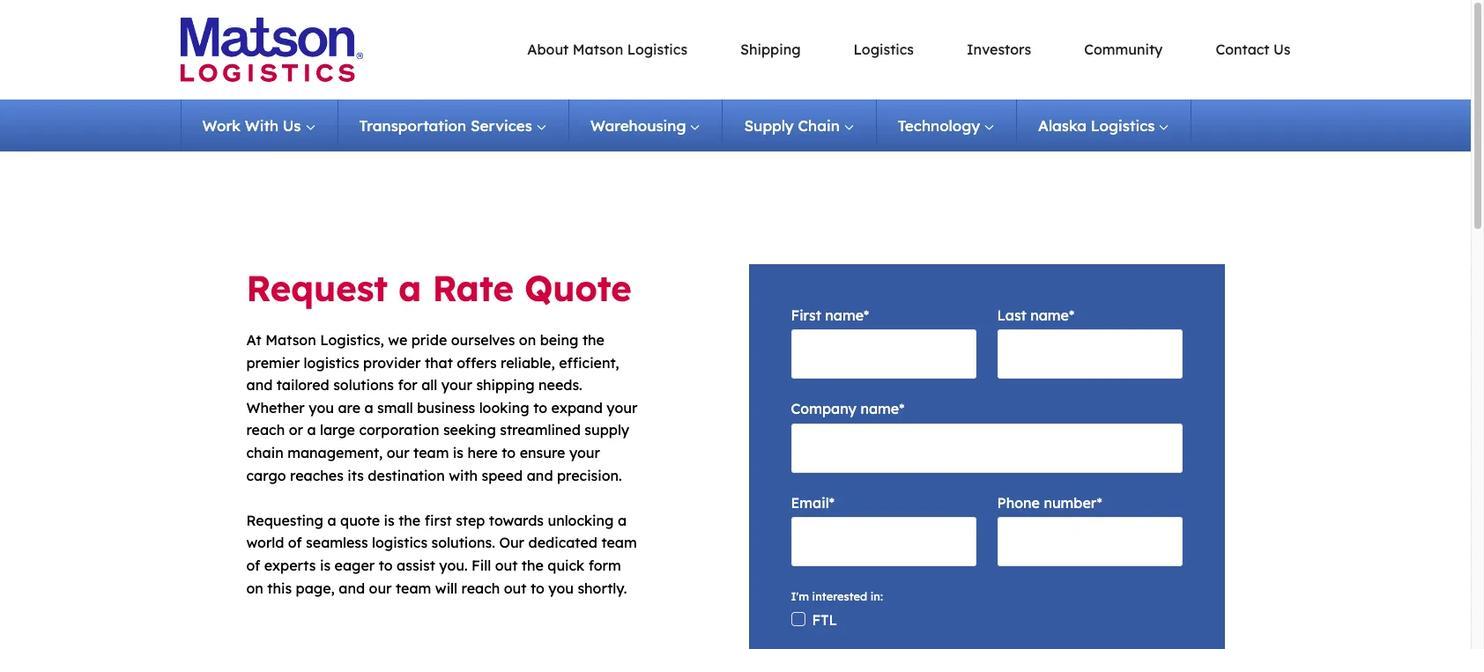Task type: describe. For each thing, give the bounding box(es) containing it.
form
[[589, 557, 621, 575]]

pride
[[412, 332, 447, 349]]

menu containing work with us
[[180, 99, 1193, 152]]

ourselves
[[451, 332, 515, 349]]

0 horizontal spatial your
[[442, 377, 473, 394]]

solutions
[[333, 377, 394, 394]]

at
[[246, 332, 262, 349]]

* for phone number
[[1097, 494, 1103, 512]]

that
[[425, 354, 453, 372]]

* for last name
[[1070, 307, 1075, 325]]

last name *
[[998, 307, 1075, 325]]

1 horizontal spatial the
[[522, 557, 544, 575]]

investors link
[[967, 40, 1032, 58]]

work with us link
[[180, 99, 338, 152]]

alaska
[[1039, 116, 1087, 135]]

whether
[[246, 399, 305, 417]]

community
[[1085, 40, 1163, 58]]

1 horizontal spatial logistics
[[854, 40, 914, 58]]

1 horizontal spatial is
[[384, 512, 395, 530]]

ftl
[[813, 612, 838, 630]]

chain
[[798, 116, 840, 135]]

contact us link
[[1216, 40, 1291, 58]]

small
[[377, 399, 413, 417]]

2 horizontal spatial and
[[527, 467, 553, 485]]

i'm
[[791, 590, 809, 604]]

about matson logistics link
[[528, 40, 688, 58]]

reaches
[[290, 467, 344, 485]]

phone
[[998, 494, 1040, 512]]

in:
[[871, 590, 883, 604]]

1 vertical spatial out
[[504, 580, 527, 597]]

precision.
[[557, 467, 622, 485]]

last
[[998, 307, 1027, 325]]

quote
[[340, 512, 380, 530]]

logistics inside at matson logistics, we pride ourselves on being the premier logistics provider that offers reliable, efficient, and tailored solutions for all your shipping needs. whether you are a small business looking to expand your reach or a large corporation seeking streamlined supply chain management, our team is here to ensure your cargo reaches its destination with speed and precision.
[[304, 354, 359, 372]]

this
[[267, 580, 292, 597]]

about matson logistics
[[528, 40, 688, 58]]

a up seamless
[[328, 512, 336, 530]]

looking
[[479, 399, 530, 417]]

alaska logistics
[[1039, 116, 1156, 135]]

technology link
[[877, 99, 1018, 152]]

shipping
[[476, 377, 535, 394]]

with
[[245, 116, 279, 135]]

streamlined
[[500, 422, 581, 439]]

i'm interested in: ftl
[[791, 590, 883, 630]]

logistics inside "requesting a quote is the first step towards unlocking a world of seamless logistics solutions. our dedicated team of experts is eager to assist you. fill out the quick form on this page, and our team will reach out to you shortly."
[[372, 535, 428, 552]]

large
[[320, 422, 355, 439]]

investors
[[967, 40, 1032, 58]]

matson for at
[[266, 332, 316, 349]]

2 vertical spatial team
[[396, 580, 432, 597]]

on inside at matson logistics, we pride ourselves on being the premier logistics provider that offers reliable, efficient, and tailored solutions for all your shipping needs. whether you are a small business looking to expand your reach or a large corporation seeking streamlined supply chain management, our team is here to ensure your cargo reaches its destination with speed and precision.
[[519, 332, 536, 349]]

needs.
[[539, 377, 583, 394]]

rate
[[433, 266, 514, 310]]

warehousing link
[[570, 99, 723, 152]]

eager
[[335, 557, 375, 575]]

a up "we"
[[399, 266, 422, 310]]

for
[[398, 377, 418, 394]]

page,
[[296, 580, 335, 597]]

you.
[[439, 557, 468, 575]]

experts
[[264, 557, 316, 575]]

seamless
[[306, 535, 368, 552]]

logistics,
[[320, 332, 384, 349]]

0 horizontal spatial of
[[246, 557, 260, 575]]

here
[[468, 444, 498, 462]]

1 vertical spatial team
[[602, 535, 637, 552]]

0 horizontal spatial the
[[399, 512, 421, 530]]

logistics link
[[854, 40, 914, 58]]

community link
[[1085, 40, 1163, 58]]

to down 'dedicated' at the bottom of the page
[[531, 580, 545, 597]]

name for company name
[[861, 401, 900, 418]]

destination
[[368, 467, 445, 485]]

contact us
[[1216, 40, 1291, 58]]

about
[[528, 40, 569, 58]]

world
[[246, 535, 284, 552]]

being
[[540, 332, 579, 349]]

provider
[[363, 354, 421, 372]]

request
[[246, 266, 388, 310]]

transportation services link
[[338, 99, 570, 152]]

email *
[[791, 494, 835, 512]]

0 horizontal spatial and
[[246, 377, 273, 394]]

warehousing
[[591, 116, 686, 135]]

the inside at matson logistics, we pride ourselves on being the premier logistics provider that offers reliable, efficient, and tailored solutions for all your shipping needs. whether you are a small business looking to expand your reach or a large corporation seeking streamlined supply chain management, our team is here to ensure your cargo reaches its destination with speed and precision.
[[583, 332, 605, 349]]

ensure
[[520, 444, 566, 462]]

requesting
[[246, 512, 324, 530]]

supply chain
[[745, 116, 840, 135]]

alaska logistics link
[[1018, 99, 1193, 152]]

will
[[435, 580, 458, 597]]

our inside "requesting a quote is the first step towards unlocking a world of seamless logistics solutions. our dedicated team of experts is eager to assist you. fill out the quick form on this page, and our team will reach out to you shortly."
[[369, 580, 392, 597]]

solutions.
[[432, 535, 495, 552]]

a right unlocking
[[618, 512, 627, 530]]

technology
[[898, 116, 981, 135]]

shortly.
[[578, 580, 627, 597]]

work with us
[[202, 116, 301, 135]]

dedicated
[[529, 535, 598, 552]]

company
[[791, 401, 857, 418]]

a right are
[[365, 399, 374, 417]]

0 vertical spatial of
[[288, 535, 302, 552]]



Task type: vqa. For each thing, say whether or not it's contained in the screenshot.
'click here' related to household
no



Task type: locate. For each thing, give the bounding box(es) containing it.
1 vertical spatial our
[[369, 580, 392, 597]]

0 horizontal spatial is
[[320, 557, 331, 575]]

tailored
[[277, 377, 330, 394]]

1 vertical spatial your
[[607, 399, 638, 417]]

menu containing about matson logistics
[[401, 38, 1291, 61]]

reliable,
[[501, 354, 555, 372]]

the left first
[[399, 512, 421, 530]]

name
[[826, 307, 864, 325], [1031, 307, 1070, 325], [861, 401, 900, 418]]

supply
[[745, 116, 794, 135]]

seeking
[[443, 422, 496, 439]]

team
[[414, 444, 449, 462], [602, 535, 637, 552], [396, 580, 432, 597]]

None text field
[[791, 330, 977, 380]]

1 vertical spatial menu
[[180, 99, 1193, 152]]

is up page, on the bottom left of page
[[320, 557, 331, 575]]

0 vertical spatial team
[[414, 444, 449, 462]]

transportation services
[[359, 116, 532, 135]]

is up with
[[453, 444, 464, 462]]

reach inside "requesting a quote is the first step towards unlocking a world of seamless logistics solutions. our dedicated team of experts is eager to assist you. fill out the quick form on this page, and our team will reach out to you shortly."
[[462, 580, 500, 597]]

name for first name
[[826, 307, 864, 325]]

you up large
[[309, 399, 334, 417]]

0 horizontal spatial logistics
[[304, 354, 359, 372]]

matson
[[573, 40, 624, 58], [266, 332, 316, 349]]

1 vertical spatial the
[[399, 512, 421, 530]]

0 vertical spatial reach
[[246, 422, 285, 439]]

of
[[288, 535, 302, 552], [246, 557, 260, 575]]

speed
[[482, 467, 523, 485]]

1 vertical spatial matson
[[266, 332, 316, 349]]

services
[[471, 116, 532, 135]]

1 horizontal spatial reach
[[462, 580, 500, 597]]

1 horizontal spatial on
[[519, 332, 536, 349]]

your
[[442, 377, 473, 394], [607, 399, 638, 417], [570, 444, 600, 462]]

all
[[422, 377, 438, 394]]

shipping
[[741, 40, 801, 58]]

us
[[1274, 40, 1291, 58], [283, 116, 301, 135]]

requesting a quote is the first step towards unlocking a world of seamless logistics solutions. our dedicated team of experts is eager to assist you. fill out the quick form on this page, and our team will reach out to you shortly.
[[246, 512, 637, 597]]

0 vertical spatial you
[[309, 399, 334, 417]]

0 vertical spatial logistics
[[304, 354, 359, 372]]

0 horizontal spatial logistics
[[627, 40, 688, 58]]

2 horizontal spatial is
[[453, 444, 464, 462]]

its
[[348, 467, 364, 485]]

us inside 'link'
[[283, 116, 301, 135]]

0 vertical spatial out
[[495, 557, 518, 575]]

with
[[449, 467, 478, 485]]

your up business
[[442, 377, 473, 394]]

1 horizontal spatial logistics
[[372, 535, 428, 552]]

name right company
[[861, 401, 900, 418]]

and
[[246, 377, 273, 394], [527, 467, 553, 485], [339, 580, 365, 597]]

0 horizontal spatial us
[[283, 116, 301, 135]]

1 vertical spatial is
[[384, 512, 395, 530]]

the
[[583, 332, 605, 349], [399, 512, 421, 530], [522, 557, 544, 575]]

1 horizontal spatial of
[[288, 535, 302, 552]]

us right contact in the right of the page
[[1274, 40, 1291, 58]]

0 vertical spatial and
[[246, 377, 273, 394]]

1 vertical spatial you
[[549, 580, 574, 597]]

on left this
[[246, 580, 264, 597]]

and down premier at bottom
[[246, 377, 273, 394]]

on
[[519, 332, 536, 349], [246, 580, 264, 597]]

offers
[[457, 354, 497, 372]]

logistics
[[304, 354, 359, 372], [372, 535, 428, 552]]

email
[[791, 494, 829, 512]]

at matson logistics, we pride ourselves on being the premier logistics provider that offers reliable, efficient, and tailored solutions for all your shipping needs. whether you are a small business looking to expand your reach or a large corporation seeking streamlined supply chain management, our team is here to ensure your cargo reaches its destination with speed and precision.
[[246, 332, 638, 485]]

chain
[[246, 444, 284, 462]]

you inside "requesting a quote is the first step towards unlocking a world of seamless logistics solutions. our dedicated team of experts is eager to assist you. fill out the quick form on this page, and our team will reach out to you shortly."
[[549, 580, 574, 597]]

the up efficient,
[[583, 332, 605, 349]]

reach inside at matson logistics, we pride ourselves on being the premier logistics provider that offers reliable, efficient, and tailored solutions for all your shipping needs. whether you are a small business looking to expand your reach or a large corporation seeking streamlined supply chain management, our team is here to ensure your cargo reaches its destination with speed and precision.
[[246, 422, 285, 439]]

phone number *
[[998, 494, 1103, 512]]

name right the last
[[1031, 307, 1070, 325]]

1 vertical spatial on
[[246, 580, 264, 597]]

supply
[[585, 422, 630, 439]]

quote
[[525, 266, 632, 310]]

* for first name
[[864, 307, 870, 325]]

1 vertical spatial of
[[246, 557, 260, 575]]

fill
[[472, 557, 491, 575]]

is right quote
[[384, 512, 395, 530]]

first name *
[[791, 307, 870, 325]]

to up streamlined
[[534, 399, 548, 417]]

team down assist
[[396, 580, 432, 597]]

matson up premier at bottom
[[266, 332, 316, 349]]

matson right about
[[573, 40, 624, 58]]

0 vertical spatial the
[[583, 332, 605, 349]]

us right with
[[283, 116, 301, 135]]

of up experts
[[288, 535, 302, 552]]

you inside at matson logistics, we pride ourselves on being the premier logistics provider that offers reliable, efficient, and tailored solutions for all your shipping needs. whether you are a small business looking to expand your reach or a large corporation seeking streamlined supply chain management, our team is here to ensure your cargo reaches its destination with speed and precision.
[[309, 399, 334, 417]]

our
[[499, 535, 525, 552]]

0 vertical spatial is
[[453, 444, 464, 462]]

1 horizontal spatial and
[[339, 580, 365, 597]]

2 vertical spatial and
[[339, 580, 365, 597]]

2 vertical spatial the
[[522, 557, 544, 575]]

is
[[453, 444, 464, 462], [384, 512, 395, 530], [320, 557, 331, 575]]

your up supply
[[607, 399, 638, 417]]

contact
[[1216, 40, 1270, 58]]

a right the or
[[307, 422, 316, 439]]

0 vertical spatial on
[[519, 332, 536, 349]]

first
[[425, 512, 452, 530]]

or
[[289, 422, 303, 439]]

you
[[309, 399, 334, 417], [549, 580, 574, 597]]

reach
[[246, 422, 285, 439], [462, 580, 500, 597]]

None text field
[[998, 330, 1183, 380], [791, 424, 1183, 473], [998, 330, 1183, 380], [791, 424, 1183, 473]]

are
[[338, 399, 361, 417]]

2 horizontal spatial your
[[607, 399, 638, 417]]

your up precision.
[[570, 444, 600, 462]]

0 vertical spatial menu
[[401, 38, 1291, 61]]

a
[[399, 266, 422, 310], [365, 399, 374, 417], [307, 422, 316, 439], [328, 512, 336, 530], [618, 512, 627, 530]]

1 horizontal spatial you
[[549, 580, 574, 597]]

matson inside at matson logistics, we pride ourselves on being the premier logistics provider that offers reliable, efficient, and tailored solutions for all your shipping needs. whether you are a small business looking to expand your reach or a large corporation seeking streamlined supply chain management, our team is here to ensure your cargo reaches its destination with speed and precision.
[[266, 332, 316, 349]]

1 vertical spatial logistics
[[372, 535, 428, 552]]

transportation
[[359, 116, 467, 135]]

0 vertical spatial our
[[387, 444, 410, 462]]

work
[[202, 116, 241, 135]]

*
[[864, 307, 870, 325], [1070, 307, 1075, 325], [900, 401, 905, 418], [829, 494, 835, 512], [1097, 494, 1103, 512]]

logistics down logistics, in the left of the page
[[304, 354, 359, 372]]

our down eager on the left bottom
[[369, 580, 392, 597]]

2 horizontal spatial the
[[583, 332, 605, 349]]

logistics
[[627, 40, 688, 58], [854, 40, 914, 58], [1091, 116, 1156, 135]]

0 vertical spatial matson
[[573, 40, 624, 58]]

is inside at matson logistics, we pride ourselves on being the premier logistics provider that offers reliable, efficient, and tailored solutions for all your shipping needs. whether you are a small business looking to expand your reach or a large corporation seeking streamlined supply chain management, our team is here to ensure your cargo reaches its destination with speed and precision.
[[453, 444, 464, 462]]

expand
[[552, 399, 603, 417]]

team up the destination
[[414, 444, 449, 462]]

1 vertical spatial us
[[283, 116, 301, 135]]

number
[[1044, 494, 1097, 512]]

menu
[[401, 38, 1291, 61], [180, 99, 1193, 152]]

and down eager on the left bottom
[[339, 580, 365, 597]]

premier
[[246, 354, 300, 372]]

team inside at matson logistics, we pride ourselves on being the premier logistics provider that offers reliable, efficient, and tailored solutions for all your shipping needs. whether you are a small business looking to expand your reach or a large corporation seeking streamlined supply chain management, our team is here to ensure your cargo reaches its destination with speed and precision.
[[414, 444, 449, 462]]

0 horizontal spatial matson
[[266, 332, 316, 349]]

1 vertical spatial reach
[[462, 580, 500, 597]]

our
[[387, 444, 410, 462], [369, 580, 392, 597]]

assist
[[397, 557, 435, 575]]

0 horizontal spatial on
[[246, 580, 264, 597]]

None telephone field
[[998, 518, 1183, 567]]

on up reliable,
[[519, 332, 536, 349]]

we
[[388, 332, 408, 349]]

* for company name
[[900, 401, 905, 418]]

0 horizontal spatial you
[[309, 399, 334, 417]]

shipping link
[[741, 40, 801, 58]]

1 horizontal spatial us
[[1274, 40, 1291, 58]]

reach down fill
[[462, 580, 500, 597]]

0 horizontal spatial reach
[[246, 422, 285, 439]]

0 vertical spatial your
[[442, 377, 473, 394]]

1 horizontal spatial matson
[[573, 40, 624, 58]]

1 horizontal spatial your
[[570, 444, 600, 462]]

1 vertical spatial and
[[527, 467, 553, 485]]

unlocking
[[548, 512, 614, 530]]

logistics up assist
[[372, 535, 428, 552]]

business
[[417, 399, 476, 417]]

interested
[[813, 590, 868, 604]]

and down ensure
[[527, 467, 553, 485]]

2 vertical spatial is
[[320, 557, 331, 575]]

2 horizontal spatial logistics
[[1091, 116, 1156, 135]]

towards
[[489, 512, 544, 530]]

None email field
[[791, 518, 977, 567]]

efficient,
[[559, 354, 620, 372]]

first
[[791, 307, 822, 325]]

reach up chain
[[246, 422, 285, 439]]

2 vertical spatial your
[[570, 444, 600, 462]]

our down corporation
[[387, 444, 410, 462]]

cargo
[[246, 467, 286, 485]]

the down "our"
[[522, 557, 544, 575]]

name for last name
[[1031, 307, 1070, 325]]

name right first
[[826, 307, 864, 325]]

corporation
[[359, 422, 440, 439]]

on inside "requesting a quote is the first step towards unlocking a world of seamless logistics solutions. our dedicated team of experts is eager to assist you. fill out the quick form on this page, and our team will reach out to you shortly."
[[246, 580, 264, 597]]

team up form
[[602, 535, 637, 552]]

0 vertical spatial us
[[1274, 40, 1291, 58]]

and inside "requesting a quote is the first step towards unlocking a world of seamless logistics solutions. our dedicated team of experts is eager to assist you. fill out the quick form on this page, and our team will reach out to you shortly."
[[339, 580, 365, 597]]

you down quick
[[549, 580, 574, 597]]

of down world
[[246, 557, 260, 575]]

supply chain link
[[723, 99, 877, 152]]

to up speed
[[502, 444, 516, 462]]

our inside at matson logistics, we pride ourselves on being the premier logistics provider that offers reliable, efficient, and tailored solutions for all your shipping needs. whether you are a small business looking to expand your reach or a large corporation seeking streamlined supply chain management, our team is here to ensure your cargo reaches its destination with speed and precision.
[[387, 444, 410, 462]]

management,
[[288, 444, 383, 462]]

matson for about
[[573, 40, 624, 58]]

to left assist
[[379, 557, 393, 575]]



